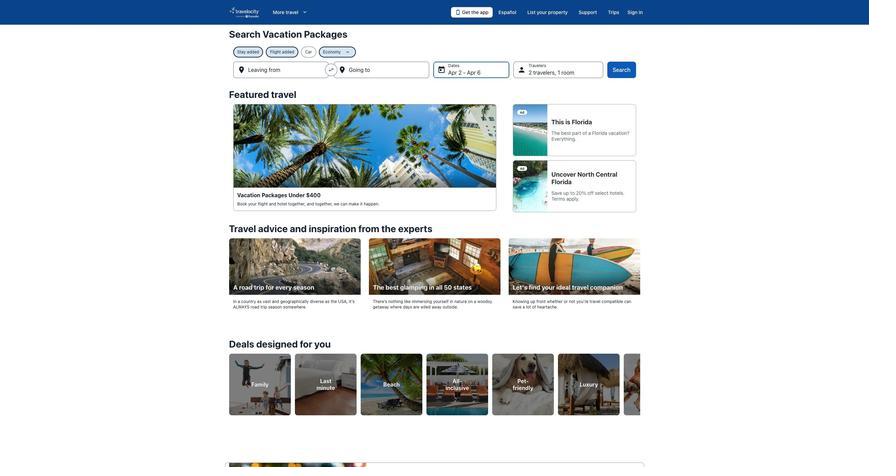 Task type: vqa. For each thing, say whether or not it's contained in the screenshot.
January 2024 element
no



Task type: locate. For each thing, give the bounding box(es) containing it.
travelocity logo image
[[229, 7, 259, 18]]

swap origin and destination values image
[[328, 67, 334, 73]]

download the app button image
[[455, 10, 461, 15]]

featured travel region
[[225, 85, 644, 219]]

previous image
[[225, 378, 233, 387]]

main content
[[0, 25, 869, 467]]



Task type: describe. For each thing, give the bounding box(es) containing it.
next image
[[636, 378, 644, 387]]

travel advice and inspiration from the experts region
[[225, 219, 644, 322]]



